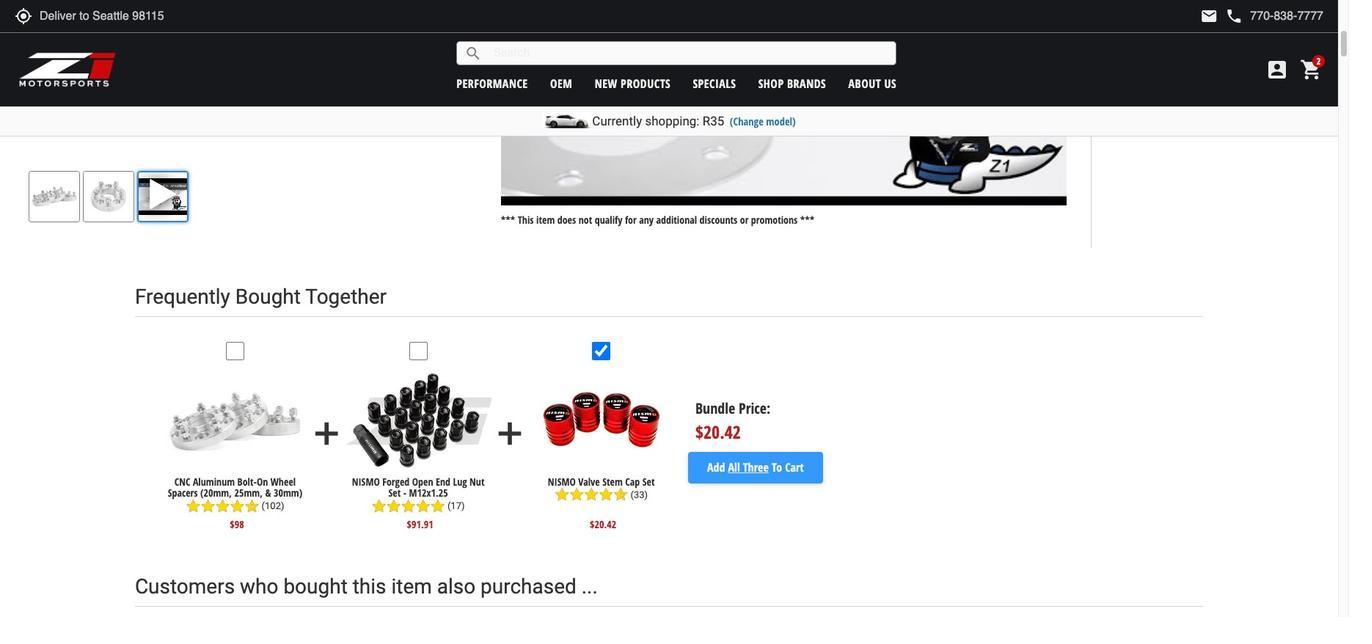 Task type: describe. For each thing, give the bounding box(es) containing it.
bolt-
[[237, 475, 257, 489]]

star_half inside cnc aluminum bolt-on wheel spacers (20mm, 25mm, & 30mm) star star star star star_half (102) $98
[[245, 499, 259, 513]]

cap
[[625, 475, 640, 489]]

about us
[[849, 75, 897, 91]]

cnc
[[174, 475, 190, 489]]

*** this item does not qualify for any additional discounts or promotions ***
[[501, 213, 815, 227]]

1 vertical spatial $20.42
[[590, 517, 616, 531]]

new
[[595, 75, 617, 91]]

(change
[[730, 114, 764, 128]]

my_location
[[15, 7, 32, 25]]

1 horizontal spatial about
[[1212, 77, 1237, 91]]

promotions
[[751, 213, 798, 227]]

account_box
[[1266, 58, 1289, 81]]

any
[[639, 213, 654, 227]]

together
[[305, 285, 387, 309]]

nismo forged open end lug nut set - m12x1.25 star star star star star (17) $91.91
[[352, 475, 485, 531]]

(change model) link
[[730, 114, 796, 128]]

ask
[[1149, 77, 1163, 91]]

this
[[353, 575, 386, 599]]

customers who bought this item also purchased ...
[[135, 575, 598, 599]]

$20.42 inside "bundle price: $20.42"
[[695, 419, 741, 444]]

25mm,
[[234, 486, 263, 500]]

0 vertical spatial this
[[1239, 77, 1255, 91]]

shopping_cart
[[1300, 58, 1324, 81]]

shop brands link
[[758, 75, 826, 91]]

search
[[465, 44, 482, 62]]

mail phone
[[1201, 7, 1243, 25]]

add to cart
[[1190, 2, 1248, 20]]

1 add from the left
[[308, 415, 345, 452]]

ask a question about this product
[[1149, 77, 1289, 91]]

model)
[[766, 114, 796, 128]]

end
[[436, 475, 451, 489]]

open
[[412, 475, 433, 489]]

three
[[743, 459, 769, 475]]

specials link
[[693, 75, 736, 91]]

(33)
[[631, 489, 648, 500]]

1 vertical spatial item
[[391, 575, 432, 599]]

0 horizontal spatial about
[[849, 75, 881, 91]]

&
[[265, 486, 271, 500]]

nismo for set
[[352, 475, 380, 489]]

$91.91
[[407, 517, 433, 531]]

oem link
[[550, 75, 572, 91]]

currently shopping: r35 (change model)
[[592, 114, 796, 128]]

valve
[[578, 475, 600, 489]]

also
[[437, 575, 476, 599]]

stem
[[603, 475, 623, 489]]

to
[[1213, 2, 1224, 20]]

nismo for star
[[548, 475, 576, 489]]

new products link
[[595, 75, 671, 91]]

account_box link
[[1262, 58, 1293, 81]]

qualify
[[595, 213, 622, 227]]

add all three to cart
[[707, 459, 804, 475]]

set inside the nismo forged open end lug nut set - m12x1.25 star star star star star (17) $91.91
[[388, 486, 401, 500]]

spacers
[[168, 486, 198, 500]]

phone
[[1225, 7, 1243, 25]]

(20mm,
[[200, 486, 232, 500]]

new products
[[595, 75, 671, 91]]

who
[[240, 575, 278, 599]]

frequently bought together
[[135, 285, 387, 309]]

cnc aluminum bolt-on wheel spacers (20mm, 25mm, & 30mm) star star star star star_half (102) $98
[[168, 475, 302, 531]]

a
[[1166, 77, 1171, 91]]

price:
[[739, 399, 771, 418]]

shopping_cart link
[[1296, 58, 1324, 81]]

-
[[403, 486, 406, 500]]

additional
[[656, 213, 697, 227]]

forged
[[382, 475, 410, 489]]

product
[[1258, 77, 1289, 91]]

nut
[[470, 475, 485, 489]]



Task type: locate. For each thing, give the bounding box(es) containing it.
shopping:
[[645, 114, 700, 128]]

add
[[308, 415, 345, 452], [491, 415, 528, 452]]

frequently
[[135, 285, 230, 309]]

about right the question
[[1212, 77, 1237, 91]]

performance
[[457, 75, 528, 91]]

phone link
[[1225, 7, 1324, 25]]

discounts
[[700, 213, 738, 227]]

item right this
[[391, 575, 432, 599]]

not
[[579, 213, 592, 227]]

nismo inside nismo valve stem cap set star star star star star_half (33)
[[548, 475, 576, 489]]

star
[[555, 487, 570, 502], [570, 487, 584, 502], [584, 487, 599, 502], [599, 487, 614, 502], [186, 499, 201, 513], [201, 499, 215, 513], [215, 499, 230, 513], [230, 499, 245, 513], [372, 499, 386, 513], [386, 499, 401, 513], [401, 499, 416, 513], [416, 499, 430, 513], [430, 499, 445, 513]]

star_half left (33)
[[614, 487, 628, 502]]

cart right 'to'
[[1227, 2, 1248, 20]]

(17)
[[447, 501, 465, 512]]

item left does
[[536, 213, 555, 227]]

None checkbox
[[409, 342, 427, 360]]

performance link
[[457, 75, 528, 91]]

currently
[[592, 114, 642, 128]]

star_half left &
[[245, 499, 259, 513]]

(102)
[[262, 501, 284, 512]]

1 horizontal spatial this
[[1239, 77, 1255, 91]]

products
[[621, 75, 671, 91]]

$20.42 down nismo valve stem cap set star star star star star_half (33)
[[590, 517, 616, 531]]

1 horizontal spatial cart
[[1227, 2, 1248, 20]]

cart
[[1227, 2, 1248, 20], [785, 459, 804, 475]]

1 horizontal spatial add
[[491, 415, 528, 452]]

add left 'to'
[[1190, 2, 1210, 20]]

bought
[[235, 285, 301, 309]]

star_half inside nismo valve stem cap set star star star star star_half (33)
[[614, 487, 628, 502]]

2 add from the left
[[491, 415, 528, 452]]

aluminum
[[193, 475, 235, 489]]

mail
[[1201, 7, 1218, 25]]

nismo left forged on the left
[[352, 475, 380, 489]]

0 horizontal spatial ***
[[501, 213, 515, 227]]

0 vertical spatial item
[[536, 213, 555, 227]]

or
[[740, 213, 749, 227]]

r35
[[703, 114, 724, 128]]

z1 motorsports logo image
[[18, 51, 117, 88]]

30mm)
[[274, 486, 302, 500]]

for
[[625, 213, 637, 227]]

set left -
[[388, 486, 401, 500]]

0 horizontal spatial add
[[308, 415, 345, 452]]

1 *** from the left
[[501, 213, 515, 227]]

0 horizontal spatial this
[[518, 213, 534, 227]]

0 horizontal spatial cart
[[785, 459, 804, 475]]

Search search field
[[482, 42, 896, 65]]

add for add all three to cart
[[707, 459, 725, 475]]

m12x1.25
[[409, 486, 448, 500]]

bundle
[[695, 399, 735, 418]]

purchased
[[481, 575, 577, 599]]

1 horizontal spatial ***
[[800, 213, 815, 227]]

bought
[[283, 575, 348, 599]]

2 *** from the left
[[800, 213, 815, 227]]

0 horizontal spatial set
[[388, 486, 401, 500]]

bundle price: $20.42
[[695, 399, 771, 444]]

does
[[557, 213, 576, 227]]

this left product
[[1239, 77, 1255, 91]]

question
[[1174, 77, 1210, 91]]

0 vertical spatial $20.42
[[695, 419, 741, 444]]

*** right promotions
[[800, 213, 815, 227]]

$98
[[230, 517, 244, 531]]

$20.42 down "bundle" on the bottom of the page
[[695, 419, 741, 444]]

on
[[257, 475, 268, 489]]

1 horizontal spatial $20.42
[[695, 419, 741, 444]]

specials
[[693, 75, 736, 91]]

1 vertical spatial this
[[518, 213, 534, 227]]

None checkbox
[[226, 342, 244, 360], [592, 342, 611, 360], [226, 342, 244, 360], [592, 342, 611, 360]]

nismo inside the nismo forged open end lug nut set - m12x1.25 star star star star star (17) $91.91
[[352, 475, 380, 489]]

cart right to
[[785, 459, 804, 475]]

0 vertical spatial add
[[1190, 2, 1210, 20]]

shop
[[758, 75, 784, 91]]

0 vertical spatial cart
[[1227, 2, 1248, 20]]

this left does
[[518, 213, 534, 227]]

wheel
[[271, 475, 296, 489]]

to
[[772, 459, 782, 475]]

1 horizontal spatial star_half
[[614, 487, 628, 502]]

0 horizontal spatial add
[[707, 459, 725, 475]]

add left all on the right bottom of page
[[707, 459, 725, 475]]

set inside nismo valve stem cap set star star star star star_half (33)
[[642, 475, 655, 489]]

about us link
[[849, 75, 897, 91]]

star_half
[[614, 487, 628, 502], [245, 499, 259, 513]]

us
[[884, 75, 897, 91]]

1 vertical spatial cart
[[785, 459, 804, 475]]

0 horizontal spatial star_half
[[245, 499, 259, 513]]

***
[[501, 213, 515, 227], [800, 213, 815, 227]]

0 horizontal spatial $20.42
[[590, 517, 616, 531]]

1 horizontal spatial item
[[536, 213, 555, 227]]

$20.42
[[695, 419, 741, 444], [590, 517, 616, 531]]

brands
[[787, 75, 826, 91]]

nismo left valve at the bottom of the page
[[548, 475, 576, 489]]

about left us
[[849, 75, 881, 91]]

...
[[582, 575, 598, 599]]

this
[[1239, 77, 1255, 91], [518, 213, 534, 227]]

1 horizontal spatial set
[[642, 475, 655, 489]]

1 horizontal spatial nismo
[[548, 475, 576, 489]]

set
[[642, 475, 655, 489], [388, 486, 401, 500]]

shop brands
[[758, 75, 826, 91]]

lug
[[453, 475, 467, 489]]

0 horizontal spatial item
[[391, 575, 432, 599]]

nismo valve stem cap set star star star star star_half (33)
[[548, 475, 655, 502]]

1 vertical spatial add
[[707, 459, 725, 475]]

oem
[[550, 75, 572, 91]]

mail link
[[1201, 7, 1218, 25]]

ask a question about this product link
[[1105, 71, 1311, 97]]

*** left does
[[501, 213, 515, 227]]

1 nismo from the left
[[352, 475, 380, 489]]

2 nismo from the left
[[548, 475, 576, 489]]

set right cap
[[642, 475, 655, 489]]

about
[[849, 75, 881, 91], [1212, 77, 1237, 91]]

nismo
[[352, 475, 380, 489], [548, 475, 576, 489]]

customers
[[135, 575, 235, 599]]

0 horizontal spatial nismo
[[352, 475, 380, 489]]

1 horizontal spatial add
[[1190, 2, 1210, 20]]

add for add to cart
[[1190, 2, 1210, 20]]

all
[[728, 459, 740, 475]]



Task type: vqa. For each thing, say whether or not it's contained in the screenshot.
first Drain from left
no



